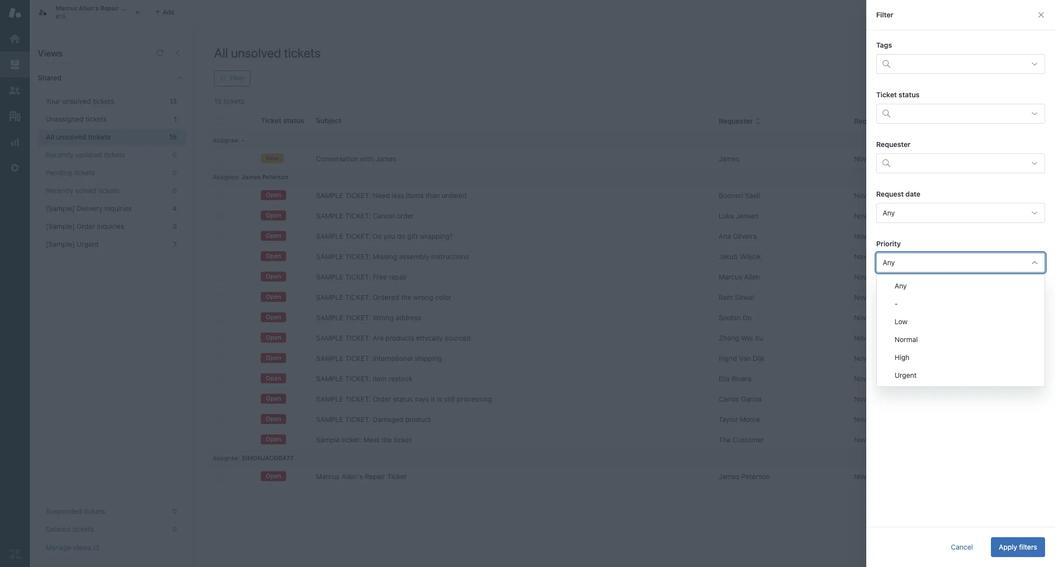 Task type: vqa. For each thing, say whether or not it's contained in the screenshot.
middle MARCUS
yes



Task type: locate. For each thing, give the bounding box(es) containing it.
1 vertical spatial recently
[[46, 186, 74, 195]]

ticket inside marcus allen's repair ticket #15
[[121, 5, 139, 12]]

3 open from the top
[[266, 232, 281, 240]]

open for sample ticket: free repair
[[266, 273, 281, 280]]

1 vertical spatial inquiries
[[97, 222, 124, 231]]

1 vertical spatial [sample]
[[46, 222, 75, 231]]

ella rivera
[[719, 375, 752, 383]]

13 row from the top
[[207, 410, 1048, 430]]

urgent right request
[[910, 191, 932, 200]]

zendesk support image
[[8, 6, 21, 19]]

11 open from the top
[[266, 395, 281, 403]]

12 row from the top
[[207, 389, 1048, 410]]

4
[[172, 204, 177, 213]]

repair inside marcus allen's repair ticket #15
[[100, 5, 119, 12]]

customer
[[733, 436, 764, 444]]

than
[[426, 191, 440, 200]]

1 vertical spatial peterson
[[742, 473, 770, 481]]

filter inside dialog
[[877, 10, 894, 19]]

reporting image
[[8, 136, 21, 149]]

3
[[173, 222, 177, 231]]

ticket: down sample ticket: item restock link
[[345, 395, 371, 403]]

11 row from the top
[[207, 369, 1048, 389]]

order down item
[[373, 395, 391, 403]]

shipping
[[415, 354, 442, 363]]

assignee: for assignee: -
[[213, 137, 240, 144]]

sample inside sample ticket: cancel order 'link'
[[316, 212, 343, 220]]

1 row from the top
[[207, 149, 1048, 169]]

row containing sample ticket: missing assembly instructions
[[207, 247, 1048, 267]]

open for sample ticket: are products ethically sourced
[[266, 334, 281, 342]]

0 vertical spatial the
[[401, 293, 411, 302]]

normal right "high"
[[910, 354, 933, 363]]

ticket: for international
[[345, 354, 371, 363]]

carlos
[[719, 395, 739, 403]]

allen's left close image
[[79, 5, 99, 12]]

0 vertical spatial status
[[899, 90, 920, 99]]

carlos garcia
[[719, 395, 762, 403]]

any field for request date
[[877, 203, 1045, 223]]

marcus inside marcus allen's repair ticket #15
[[56, 5, 77, 12]]

sample inside sample ticket: order status says it is still processing link
[[316, 395, 343, 403]]

sample inside sample ticket: free repair link
[[316, 273, 343, 281]]

1 [sample] from the top
[[46, 204, 75, 213]]

unsolved
[[231, 45, 281, 60], [62, 97, 91, 105], [56, 133, 86, 141]]

missing
[[373, 252, 397, 261]]

normal option
[[877, 331, 1045, 349]]

sample
[[316, 191, 343, 200], [316, 212, 343, 220], [316, 232, 343, 240], [316, 252, 343, 261], [316, 273, 343, 281], [316, 293, 343, 302], [316, 314, 343, 322], [316, 334, 343, 342], [316, 354, 343, 363], [316, 375, 343, 383], [316, 395, 343, 403], [316, 415, 343, 424]]

1 horizontal spatial requester
[[877, 140, 911, 149]]

10 open from the top
[[266, 375, 281, 382]]

urgent down "high"
[[895, 371, 917, 380]]

marcus down sample
[[316, 473, 340, 481]]

[sample] up [sample] urgent
[[46, 222, 75, 231]]

sitwat
[[735, 293, 755, 302]]

14 row from the top
[[207, 430, 1048, 450]]

luka
[[719, 212, 734, 220]]

ticket: for do
[[345, 232, 371, 240]]

ticket: left free
[[345, 273, 371, 281]]

None field
[[877, 303, 1045, 322]]

1 horizontal spatial low
[[910, 334, 923, 342]]

views
[[38, 48, 63, 59]]

any inside option
[[895, 282, 907, 290]]

low down update
[[910, 334, 923, 342]]

ticket: up sample ticket: cancel order
[[345, 191, 371, 200]]

row containing sample ticket: free repair
[[207, 267, 1048, 287]]

zhang
[[719, 334, 739, 342]]

17
[[869, 155, 876, 163], [869, 191, 876, 200], [869, 212, 876, 220], [869, 232, 876, 240], [869, 252, 876, 261], [1020, 252, 1027, 261], [869, 273, 876, 281], [1020, 273, 1027, 281], [869, 293, 876, 302], [869, 314, 876, 322], [869, 334, 876, 342], [869, 354, 876, 363], [869, 375, 876, 383], [1020, 375, 1027, 383], [869, 395, 876, 403], [1020, 395, 1027, 403], [869, 415, 876, 424], [869, 436, 876, 444], [869, 473, 876, 481]]

0 vertical spatial any field
[[877, 203, 1045, 223]]

get started image
[[8, 32, 21, 45]]

status left says
[[393, 395, 413, 403]]

- inside - low
[[895, 300, 898, 308]]

sample inside "sample ticket: are products ethically sourced" link
[[316, 334, 343, 342]]

sample for sample ticket: free repair
[[316, 273, 343, 281]]

priority inside filter dialog
[[877, 240, 901, 248]]

simonjacob477
[[242, 455, 294, 462]]

sample ticket: do you do gift wrapping?
[[316, 232, 453, 240]]

1 horizontal spatial priority
[[910, 117, 935, 125]]

0 horizontal spatial all
[[46, 133, 54, 141]]

1 vertical spatial requester
[[877, 140, 911, 149]]

6 row from the top
[[207, 267, 1048, 287]]

any field for priority
[[877, 253, 1045, 273]]

marcus up #15
[[56, 5, 77, 12]]

1 horizontal spatial order
[[373, 395, 391, 403]]

2 [sample] from the top
[[46, 222, 75, 231]]

5 row from the top
[[207, 247, 1048, 267]]

4 0 from the top
[[173, 507, 177, 516]]

allen's down ticket:
[[342, 473, 363, 481]]

0 horizontal spatial low
[[895, 318, 908, 326]]

1 vertical spatial repair
[[365, 473, 385, 481]]

conversation with james link
[[316, 154, 396, 164]]

allen's
[[79, 5, 99, 12], [342, 473, 363, 481]]

11 sample from the top
[[316, 395, 343, 403]]

3 [sample] from the top
[[46, 240, 75, 248]]

normal for marcus allen
[[910, 273, 933, 281]]

2 0 from the top
[[173, 168, 177, 177]]

[sample] down recently solved tickets
[[46, 204, 75, 213]]

2 vertical spatial ticket
[[387, 473, 407, 481]]

high
[[895, 353, 910, 362]]

0 horizontal spatial order
[[77, 222, 95, 231]]

sample inside sample ticket: do you do gift wrapping? link
[[316, 232, 343, 240]]

ticket: left wrong
[[345, 314, 371, 322]]

do
[[373, 232, 382, 240], [743, 314, 752, 322]]

all up 'filter' button
[[214, 45, 228, 60]]

status up priority button
[[899, 90, 920, 99]]

do left you
[[373, 232, 382, 240]]

nov 17
[[854, 155, 876, 163], [854, 191, 876, 200], [854, 212, 876, 220], [854, 232, 876, 240], [854, 252, 876, 261], [1005, 252, 1027, 261], [854, 273, 876, 281], [1005, 273, 1027, 281], [854, 293, 876, 302], [854, 314, 876, 322], [854, 334, 876, 342], [854, 354, 876, 363], [854, 375, 876, 383], [1005, 375, 1027, 383], [854, 395, 876, 403], [1005, 395, 1027, 403], [854, 415, 876, 424], [854, 436, 876, 444], [854, 473, 876, 481]]

inquiries down delivery
[[97, 222, 124, 231]]

0 vertical spatial allen's
[[79, 5, 99, 12]]

1 vertical spatial the
[[382, 436, 392, 444]]

4 open from the top
[[266, 253, 281, 260]]

date
[[906, 190, 921, 198]]

1 vertical spatial cancel
[[951, 543, 973, 552]]

12 open from the top
[[266, 416, 281, 423]]

0 horizontal spatial cancel
[[373, 212, 395, 220]]

apply
[[999, 543, 1018, 552]]

color
[[435, 293, 451, 302]]

2 vertical spatial [sample]
[[46, 240, 75, 248]]

do right the soobin
[[743, 314, 752, 322]]

sample for sample ticket: do you do gift wrapping?
[[316, 232, 343, 240]]

[sample] delivery inquiries
[[46, 204, 132, 213]]

peterson inside row
[[742, 473, 770, 481]]

any option
[[877, 277, 1045, 295]]

unsolved down 'unassigned tickets'
[[56, 133, 86, 141]]

sample ticket: meet the ticket link
[[316, 435, 412, 445]]

0 vertical spatial priority
[[910, 117, 935, 125]]

3 ticket: from the top
[[345, 232, 371, 240]]

row containing sample ticket: ordered the wrong color
[[207, 287, 1048, 308]]

ingrid van dijk
[[719, 354, 765, 363]]

1 vertical spatial filter
[[230, 75, 244, 82]]

0 for suspended tickets
[[173, 507, 177, 516]]

open for sample ticket: ordered the wrong color
[[266, 293, 281, 301]]

sample for sample ticket: are products ethically sourced
[[316, 334, 343, 342]]

9 open from the top
[[266, 354, 281, 362]]

low inside priority list box
[[895, 318, 908, 326]]

any for request date
[[883, 209, 895, 217]]

3 sample from the top
[[316, 232, 343, 240]]

row containing sample ticket: cancel order
[[207, 206, 1048, 226]]

8 open from the top
[[266, 334, 281, 342]]

sample inside sample ticket: item restock link
[[316, 375, 343, 383]]

2 assignee: from the top
[[213, 173, 240, 181]]

5 sample from the top
[[316, 273, 343, 281]]

- option
[[877, 295, 1045, 313]]

normal for ella rivera
[[910, 375, 933, 383]]

assignee: up assignee: james peterson
[[213, 137, 240, 144]]

6 open from the top
[[266, 293, 281, 301]]

says
[[415, 395, 429, 403]]

international
[[373, 354, 413, 363]]

1 horizontal spatial cancel
[[951, 543, 973, 552]]

ticket: down sample ticket: cancel order 'link'
[[345, 232, 371, 240]]

filter dialog
[[867, 0, 1055, 567]]

0 vertical spatial cancel
[[373, 212, 395, 220]]

1 assignee: from the top
[[213, 137, 240, 144]]

sample ticket: free repair link
[[316, 272, 407, 282]]

0 horizontal spatial repair
[[100, 5, 119, 12]]

1 horizontal spatial status
[[899, 90, 920, 99]]

1 vertical spatial ticket
[[877, 90, 897, 99]]

sample for sample ticket: wrong address
[[316, 314, 343, 322]]

sample inside sample ticket: ordered the wrong color link
[[316, 293, 343, 302]]

0 vertical spatial order
[[77, 222, 95, 231]]

repair down the meet
[[365, 473, 385, 481]]

normal
[[910, 273, 933, 281], [895, 335, 918, 344], [910, 354, 933, 363], [910, 375, 933, 383]]

2 vertical spatial marcus
[[316, 473, 340, 481]]

(opens in a new tab) image
[[91, 545, 99, 551]]

7 open from the top
[[266, 314, 281, 321]]

0 horizontal spatial do
[[373, 232, 382, 240]]

sourced
[[445, 334, 471, 342]]

ticket status element
[[877, 104, 1045, 124]]

recently up pending
[[46, 151, 74, 159]]

normal for ingrid van dijk
[[910, 354, 933, 363]]

sample inside sample ticket: damaged product link
[[316, 415, 343, 424]]

10 sample from the top
[[316, 375, 343, 383]]

row containing sample ticket: meet the ticket
[[207, 430, 1048, 450]]

james down 'assignee: -'
[[242, 173, 261, 181]]

1 horizontal spatial -
[[895, 300, 898, 308]]

repair for marcus allen's repair ticket #15
[[100, 5, 119, 12]]

2 horizontal spatial ticket
[[877, 90, 897, 99]]

4 row from the top
[[207, 226, 1048, 247]]

normal up "high"
[[895, 335, 918, 344]]

2 any field from the top
[[877, 253, 1045, 273]]

the
[[401, 293, 411, 302], [382, 436, 392, 444]]

james right with
[[376, 155, 396, 163]]

peterson down customer
[[742, 473, 770, 481]]

0 vertical spatial low
[[895, 318, 908, 326]]

9 row from the top
[[207, 328, 1048, 349]]

[sample] for [sample] order inquiries
[[46, 222, 75, 231]]

ticket: down sample ticket: free repair link
[[345, 293, 371, 302]]

order
[[77, 222, 95, 231], [373, 395, 391, 403]]

james up boonsri
[[719, 155, 740, 163]]

7 row from the top
[[207, 287, 1048, 308]]

any up latest
[[883, 258, 895, 267]]

none field inside filter dialog
[[877, 303, 1045, 322]]

ticket: up sample ticket: item restock
[[345, 354, 371, 363]]

3 0 from the top
[[173, 186, 177, 195]]

9 ticket: from the top
[[345, 354, 371, 363]]

2 horizontal spatial marcus
[[719, 273, 742, 281]]

requester
[[719, 117, 753, 125], [877, 140, 911, 149]]

11 ticket: from the top
[[345, 395, 371, 403]]

unsolved for 13
[[62, 97, 91, 105]]

row
[[207, 149, 1048, 169], [207, 186, 1048, 206], [207, 206, 1048, 226], [207, 226, 1048, 247], [207, 247, 1048, 267], [207, 267, 1048, 287], [207, 287, 1048, 308], [207, 308, 1048, 328], [207, 328, 1048, 349], [207, 349, 1048, 369], [207, 369, 1048, 389], [207, 389, 1048, 410], [207, 410, 1048, 430], [207, 430, 1048, 450], [207, 467, 1048, 487]]

8 sample from the top
[[316, 334, 343, 342]]

any up - low
[[895, 282, 907, 290]]

ticket: left item
[[345, 375, 371, 383]]

urgent up update
[[910, 252, 932, 261]]

1 vertical spatial do
[[743, 314, 752, 322]]

order down [sample] delivery inquiries
[[77, 222, 95, 231]]

0 horizontal spatial requester
[[719, 117, 753, 125]]

1 horizontal spatial filter
[[877, 10, 894, 19]]

6 sample from the top
[[316, 293, 343, 302]]

ticket status
[[877, 90, 920, 99]]

open for sample ticket: wrong address
[[266, 314, 281, 321]]

apply filters
[[999, 543, 1038, 552]]

2 sample from the top
[[316, 212, 343, 220]]

sample ticket: need less items than ordered
[[316, 191, 467, 200]]

moore
[[740, 415, 760, 424]]

updated button
[[1005, 117, 1042, 126]]

1 vertical spatial -
[[895, 300, 898, 308]]

normal inside option
[[895, 335, 918, 344]]

2 open from the top
[[266, 212, 281, 219]]

wrapping?
[[420, 232, 453, 240]]

marcus for marcus allen
[[719, 273, 742, 281]]

unsolved up 'unassigned tickets'
[[62, 97, 91, 105]]

12 sample from the top
[[316, 415, 343, 424]]

6 ticket: from the top
[[345, 293, 371, 302]]

2 vertical spatial assignee:
[[213, 455, 240, 462]]

0 horizontal spatial marcus
[[56, 5, 77, 12]]

4 ticket: from the top
[[345, 252, 371, 261]]

0 vertical spatial -
[[242, 137, 245, 144]]

1 horizontal spatial peterson
[[742, 473, 770, 481]]

any for priority
[[883, 258, 895, 267]]

1 vertical spatial order
[[373, 395, 391, 403]]

recently down pending
[[46, 186, 74, 195]]

Any field
[[877, 203, 1045, 223], [877, 253, 1045, 273]]

garcia
[[741, 395, 762, 403]]

sample inside sample ticket: missing assembly instructions link
[[316, 252, 343, 261]]

0 horizontal spatial ticket
[[121, 5, 139, 12]]

cancel up the sample ticket: do you do gift wrapping?
[[373, 212, 395, 220]]

peterson
[[262, 173, 289, 181], [742, 473, 770, 481]]

1 vertical spatial status
[[393, 395, 413, 403]]

0 vertical spatial assignee:
[[213, 137, 240, 144]]

1 vertical spatial low
[[910, 334, 923, 342]]

processing
[[457, 395, 492, 403]]

[sample] down [sample] order inquiries
[[46, 240, 75, 248]]

sample for sample ticket: missing assembly instructions
[[316, 252, 343, 261]]

ticket inside marcus allen's repair ticket link
[[387, 473, 407, 481]]

inquiries right delivery
[[104, 204, 132, 213]]

0 for recently solved tickets
[[173, 186, 177, 195]]

inquiries
[[104, 204, 132, 213], [97, 222, 124, 231]]

7 sample from the top
[[316, 314, 343, 322]]

sample ticket: item restock
[[316, 375, 413, 383]]

0 vertical spatial recently
[[46, 151, 74, 159]]

recently
[[46, 151, 74, 159], [46, 186, 74, 195]]

10 ticket: from the top
[[345, 375, 371, 383]]

sample for sample ticket: damaged product
[[316, 415, 343, 424]]

sample for sample ticket: order status says it is still processing
[[316, 395, 343, 403]]

normal up update
[[910, 273, 933, 281]]

0 horizontal spatial allen's
[[79, 5, 99, 12]]

ticket: up sample ticket: free repair
[[345, 252, 371, 261]]

2 row from the top
[[207, 186, 1048, 206]]

2 vertical spatial unsolved
[[56, 133, 86, 141]]

ticket: for wrong
[[345, 314, 371, 322]]

8 ticket: from the top
[[345, 334, 371, 342]]

collapse views pane image
[[174, 49, 182, 57]]

cancel
[[373, 212, 395, 220], [951, 543, 973, 552]]

1 vertical spatial priority
[[877, 240, 901, 248]]

0 horizontal spatial the
[[382, 436, 392, 444]]

low down latest update
[[895, 318, 908, 326]]

all unsolved tickets down 'unassigned tickets'
[[46, 133, 111, 141]]

row containing sample ticket: do you do gift wrapping?
[[207, 226, 1048, 247]]

filter
[[877, 10, 894, 19], [230, 75, 244, 82]]

repair for marcus allen's repair ticket
[[365, 473, 385, 481]]

the right the meet
[[382, 436, 392, 444]]

requester inside requester button
[[719, 117, 753, 125]]

10 row from the top
[[207, 349, 1048, 369]]

damaged
[[373, 415, 404, 424]]

1 vertical spatial any field
[[877, 253, 1045, 273]]

0 vertical spatial repair
[[100, 5, 119, 12]]

peterson down new
[[262, 173, 289, 181]]

urgent
[[910, 191, 932, 200], [77, 240, 99, 248], [910, 252, 932, 261], [895, 371, 917, 380], [910, 395, 932, 403]]

5 ticket: from the top
[[345, 273, 371, 281]]

1 vertical spatial assignee:
[[213, 173, 240, 181]]

1 horizontal spatial ticket
[[387, 473, 407, 481]]

tags
[[877, 41, 892, 49]]

0 vertical spatial marcus
[[56, 5, 77, 12]]

wei
[[741, 334, 753, 342]]

sample ticket: international shipping
[[316, 354, 442, 363]]

inquiries for [sample] delivery inquiries
[[104, 204, 132, 213]]

1 horizontal spatial repair
[[365, 473, 385, 481]]

solved
[[75, 186, 96, 195]]

marcus down jakub
[[719, 273, 742, 281]]

is
[[437, 395, 442, 403]]

tab
[[30, 0, 149, 25]]

0 vertical spatial any
[[883, 209, 895, 217]]

row containing sample ticket: damaged product
[[207, 410, 1048, 430]]

7 ticket: from the top
[[345, 314, 371, 322]]

sample inside 'sample ticket: need less items than ordered' link
[[316, 191, 343, 200]]

any down request
[[883, 209, 895, 217]]

cancel left the apply at the right bottom
[[951, 543, 973, 552]]

marcus for marcus allen's repair ticket #15
[[56, 5, 77, 12]]

1 vertical spatial any
[[883, 258, 895, 267]]

high option
[[877, 349, 1045, 367]]

deleted
[[46, 525, 71, 534]]

1 horizontal spatial allen's
[[342, 473, 363, 481]]

0 horizontal spatial all unsolved tickets
[[46, 133, 111, 141]]

1 vertical spatial marcus
[[719, 273, 742, 281]]

status inside filter dialog
[[899, 90, 920, 99]]

recently updated tickets
[[46, 151, 125, 159]]

sample for sample ticket: ordered the wrong color
[[316, 293, 343, 302]]

allen
[[744, 273, 760, 281]]

7
[[173, 240, 177, 248]]

all down unassigned
[[46, 133, 54, 141]]

2 vertical spatial any
[[895, 282, 907, 290]]

9 sample from the top
[[316, 354, 343, 363]]

- up assignee: james peterson
[[242, 137, 245, 144]]

allen's inside marcus allen's repair ticket #15
[[79, 5, 99, 12]]

van
[[739, 354, 751, 363]]

urgent option
[[877, 367, 1045, 385]]

views image
[[8, 58, 21, 71]]

2 ticket: from the top
[[345, 212, 371, 220]]

refresh views pane image
[[156, 49, 164, 57]]

0 horizontal spatial peterson
[[262, 173, 289, 181]]

the left wrong
[[401, 293, 411, 302]]

0 vertical spatial all unsolved tickets
[[214, 45, 321, 60]]

james down the
[[719, 473, 740, 481]]

1 recently from the top
[[46, 151, 74, 159]]

15 row from the top
[[207, 467, 1048, 487]]

close drawer image
[[1038, 11, 1045, 19]]

0 vertical spatial [sample]
[[46, 204, 75, 213]]

recently for recently updated tickets
[[46, 151, 74, 159]]

row containing sample ticket: are products ethically sourced
[[207, 328, 1048, 349]]

0 vertical spatial unsolved
[[231, 45, 281, 60]]

1 horizontal spatial marcus
[[316, 473, 340, 481]]

saeli
[[745, 191, 760, 200]]

sample for sample ticket: international shipping
[[316, 354, 343, 363]]

allen's for marcus allen's repair ticket #15
[[79, 5, 99, 12]]

ticket: left are
[[345, 334, 371, 342]]

4 sample from the top
[[316, 252, 343, 261]]

1 horizontal spatial all
[[214, 45, 228, 60]]

unassigned
[[46, 115, 83, 123]]

sample inside sample ticket: wrong address link
[[316, 314, 343, 322]]

assignee: down 'assignee: -'
[[213, 173, 240, 181]]

0 vertical spatial ticket
[[121, 5, 139, 12]]

1 horizontal spatial the
[[401, 293, 411, 302]]

12 ticket: from the top
[[345, 415, 371, 424]]

cancel inside button
[[951, 543, 973, 552]]

1 vertical spatial unsolved
[[62, 97, 91, 105]]

3 row from the top
[[207, 206, 1048, 226]]

1 any field from the top
[[877, 203, 1045, 223]]

ticket:
[[345, 191, 371, 200], [345, 212, 371, 220], [345, 232, 371, 240], [345, 252, 371, 261], [345, 273, 371, 281], [345, 293, 371, 302], [345, 314, 371, 322], [345, 334, 371, 342], [345, 354, 371, 363], [345, 375, 371, 383], [345, 395, 371, 403], [345, 415, 371, 424]]

assignee: left simonjacob477
[[213, 455, 240, 462]]

1 vertical spatial allen's
[[342, 473, 363, 481]]

unsolved up 'filter' button
[[231, 45, 281, 60]]

normal down high option
[[910, 375, 933, 383]]

0 vertical spatial requester
[[719, 117, 753, 125]]

boonsri saeli
[[719, 191, 760, 200]]

0 vertical spatial inquiries
[[104, 204, 132, 213]]

ticket: up sample ticket: meet the ticket
[[345, 415, 371, 424]]

0 vertical spatial do
[[373, 232, 382, 240]]

all unsolved tickets up 'filter' button
[[214, 45, 321, 60]]

3 assignee: from the top
[[213, 455, 240, 462]]

ticket: for are
[[345, 334, 371, 342]]

subject
[[316, 116, 342, 125]]

5 0 from the top
[[173, 525, 177, 534]]

xu
[[755, 334, 763, 342]]

1 sample from the top
[[316, 191, 343, 200]]

0 horizontal spatial priority
[[877, 240, 901, 248]]

1 ticket: from the top
[[345, 191, 371, 200]]

repair left close image
[[100, 5, 119, 12]]

5 open from the top
[[266, 273, 281, 280]]

ticket: up the sample ticket: do you do gift wrapping?
[[345, 212, 371, 220]]

updated
[[1005, 117, 1034, 125]]

wrong
[[373, 314, 394, 322]]

tab containing marcus allen's repair ticket
[[30, 0, 149, 25]]

the for wrong
[[401, 293, 411, 302]]

sample inside sample ticket: international shipping 'link'
[[316, 354, 343, 363]]

2 recently from the top
[[46, 186, 74, 195]]

[sample] for [sample] urgent
[[46, 240, 75, 248]]

1 open from the top
[[266, 191, 281, 199]]

close image
[[133, 7, 143, 17]]

1 0 from the top
[[173, 151, 177, 159]]

0 horizontal spatial filter
[[230, 75, 244, 82]]

8 row from the top
[[207, 308, 1048, 328]]

row containing sample ticket: order status says it is still processing
[[207, 389, 1048, 410]]

- down latest update
[[895, 300, 898, 308]]

the for ticket
[[382, 436, 392, 444]]

0 vertical spatial filter
[[877, 10, 894, 19]]

ticket for marcus allen's repair ticket
[[387, 473, 407, 481]]



Task type: describe. For each thing, give the bounding box(es) containing it.
ana
[[719, 232, 731, 240]]

shared button
[[30, 63, 166, 93]]

suspended
[[46, 507, 82, 516]]

requester inside filter dialog
[[877, 140, 911, 149]]

taylor
[[719, 415, 738, 424]]

request date
[[877, 190, 921, 198]]

cancel button
[[943, 538, 981, 558]]

sample ticket: damaged product
[[316, 415, 431, 424]]

[sample] for [sample] delivery inquiries
[[46, 204, 75, 213]]

pending tickets
[[46, 168, 95, 177]]

items
[[406, 191, 424, 200]]

with
[[360, 155, 374, 163]]

sample ticket: missing assembly instructions
[[316, 252, 469, 261]]

0 for pending tickets
[[173, 168, 177, 177]]

13 open from the top
[[266, 436, 281, 443]]

marcus for marcus allen's repair ticket
[[316, 473, 340, 481]]

sample for sample ticket: item restock
[[316, 375, 343, 383]]

ticket: for ordered
[[345, 293, 371, 302]]

14 open from the top
[[266, 473, 281, 480]]

0 for deleted tickets
[[173, 525, 177, 534]]

row containing sample ticket: international shipping
[[207, 349, 1048, 369]]

ticket for marcus allen's repair ticket #15
[[121, 5, 139, 12]]

assignee: for assignee: james peterson
[[213, 173, 240, 181]]

need
[[373, 191, 390, 200]]

meet
[[364, 436, 380, 444]]

sample ticket: damaged product link
[[316, 415, 431, 425]]

zendesk image
[[8, 548, 21, 561]]

1 vertical spatial all
[[46, 133, 54, 141]]

jakub
[[719, 252, 738, 261]]

requester element
[[877, 154, 1045, 173]]

apply filters button
[[991, 538, 1045, 558]]

open for sample ticket: damaged product
[[266, 416, 281, 423]]

priority button
[[910, 117, 943, 126]]

13
[[169, 97, 177, 105]]

manage
[[46, 544, 71, 552]]

taylor moore
[[719, 415, 760, 424]]

assignee: james peterson
[[213, 173, 289, 181]]

ticket: for free
[[345, 273, 371, 281]]

ticket:
[[342, 436, 362, 444]]

latest update
[[877, 289, 923, 298]]

shared heading
[[30, 63, 194, 93]]

1 horizontal spatial all unsolved tickets
[[214, 45, 321, 60]]

requested button
[[854, 117, 898, 126]]

deleted tickets
[[46, 525, 94, 534]]

0 horizontal spatial -
[[242, 137, 245, 144]]

luka jensen
[[719, 212, 759, 220]]

sample ticket: cancel order link
[[316, 211, 414, 221]]

conversation with james
[[316, 155, 396, 163]]

new
[[266, 155, 279, 162]]

ticket inside filter dialog
[[877, 90, 897, 99]]

priority list box
[[877, 275, 1045, 387]]

1 vertical spatial all unsolved tickets
[[46, 133, 111, 141]]

ticket: for damaged
[[345, 415, 371, 424]]

15
[[169, 133, 177, 141]]

instructions
[[431, 252, 469, 261]]

manage views
[[46, 544, 91, 552]]

sample ticket: are products ethically sourced link
[[316, 333, 471, 343]]

sample for sample ticket: cancel order
[[316, 212, 343, 220]]

sample for sample ticket: need less items than ordered
[[316, 191, 343, 200]]

organizations image
[[8, 110, 21, 123]]

less
[[392, 191, 404, 200]]

your
[[46, 97, 60, 105]]

boonsri
[[719, 191, 743, 200]]

manage views link
[[46, 544, 99, 553]]

urgent inside option
[[895, 371, 917, 380]]

recently solved tickets
[[46, 186, 120, 195]]

ticket: for need
[[345, 191, 371, 200]]

request
[[877, 190, 904, 198]]

ordered
[[442, 191, 467, 200]]

sample ticket: item restock link
[[316, 374, 413, 384]]

priority inside button
[[910, 117, 935, 125]]

ordered
[[373, 293, 399, 302]]

row containing sample ticket: need less items than ordered
[[207, 186, 1048, 206]]

marcus allen's repair ticket #15
[[56, 5, 139, 20]]

sample
[[316, 436, 340, 444]]

customers image
[[8, 84, 21, 97]]

marcus allen's repair ticket link
[[316, 472, 407, 482]]

marcus allen's repair ticket
[[316, 473, 407, 481]]

sample ticket: order status says it is still processing link
[[316, 395, 492, 404]]

low option
[[877, 313, 1045, 331]]

ticket: for item
[[345, 375, 371, 383]]

assignee: for assignee: simonjacob477
[[213, 455, 240, 462]]

marcus allen
[[719, 273, 760, 281]]

order
[[397, 212, 414, 220]]

wrong
[[413, 293, 433, 302]]

ram sitwat
[[719, 293, 755, 302]]

cancel inside 'link'
[[373, 212, 395, 220]]

urgent down [sample] order inquiries
[[77, 240, 99, 248]]

products
[[386, 334, 414, 342]]

0 horizontal spatial status
[[393, 395, 413, 403]]

open for sample ticket: cancel order
[[266, 212, 281, 219]]

suspended tickets
[[46, 507, 105, 516]]

update
[[899, 289, 923, 298]]

it
[[431, 395, 435, 403]]

inquiries for [sample] order inquiries
[[97, 222, 124, 231]]

row containing sample ticket: wrong address
[[207, 308, 1048, 328]]

admin image
[[8, 161, 21, 174]]

ticket: for order
[[345, 395, 371, 403]]

zhang wei xu
[[719, 334, 763, 342]]

sample ticket: missing assembly instructions link
[[316, 252, 469, 262]]

allen's for marcus allen's repair ticket
[[342, 473, 363, 481]]

0 vertical spatial peterson
[[262, 173, 289, 181]]

dijk
[[753, 354, 765, 363]]

sample ticket: free repair
[[316, 273, 407, 281]]

you
[[384, 232, 395, 240]]

open for sample ticket: missing assembly instructions
[[266, 253, 281, 260]]

ticket: for missing
[[345, 252, 371, 261]]

main element
[[0, 0, 30, 567]]

james peterson
[[719, 473, 770, 481]]

do
[[397, 232, 405, 240]]

restock
[[389, 375, 413, 383]]

assignee: simonjacob477
[[213, 455, 294, 462]]

urgent down urgent option
[[910, 395, 932, 403]]

open for sample ticket: order status says it is still processing
[[266, 395, 281, 403]]

delivery
[[77, 204, 103, 213]]

1 horizontal spatial do
[[743, 314, 752, 322]]

recently for recently solved tickets
[[46, 186, 74, 195]]

unsolved for 15
[[56, 133, 86, 141]]

ticket: for cancel
[[345, 212, 371, 220]]

- low
[[895, 300, 908, 326]]

row containing sample ticket: item restock
[[207, 369, 1048, 389]]

open for sample ticket: do you do gift wrapping?
[[266, 232, 281, 240]]

open for sample ticket: item restock
[[266, 375, 281, 382]]

updated
[[75, 151, 102, 159]]

play
[[1014, 50, 1027, 59]]

open for sample ticket: international shipping
[[266, 354, 281, 362]]

1
[[174, 115, 177, 123]]

0 vertical spatial all
[[214, 45, 228, 60]]

ingrid
[[719, 354, 737, 363]]

sample ticket: ordered the wrong color link
[[316, 293, 451, 303]]

product
[[405, 415, 431, 424]]

[sample] order inquiries
[[46, 222, 124, 231]]

row containing marcus allen's repair ticket
[[207, 467, 1048, 487]]

free
[[373, 273, 387, 281]]

tags element
[[877, 54, 1045, 74]]

0 for recently updated tickets
[[173, 151, 177, 159]]

row containing conversation with james
[[207, 149, 1048, 169]]

repair
[[389, 273, 407, 281]]

ram
[[719, 293, 733, 302]]

assignee: -
[[213, 137, 245, 144]]

item
[[373, 375, 387, 383]]

tabs tab list
[[30, 0, 892, 25]]

filter inside button
[[230, 75, 244, 82]]



